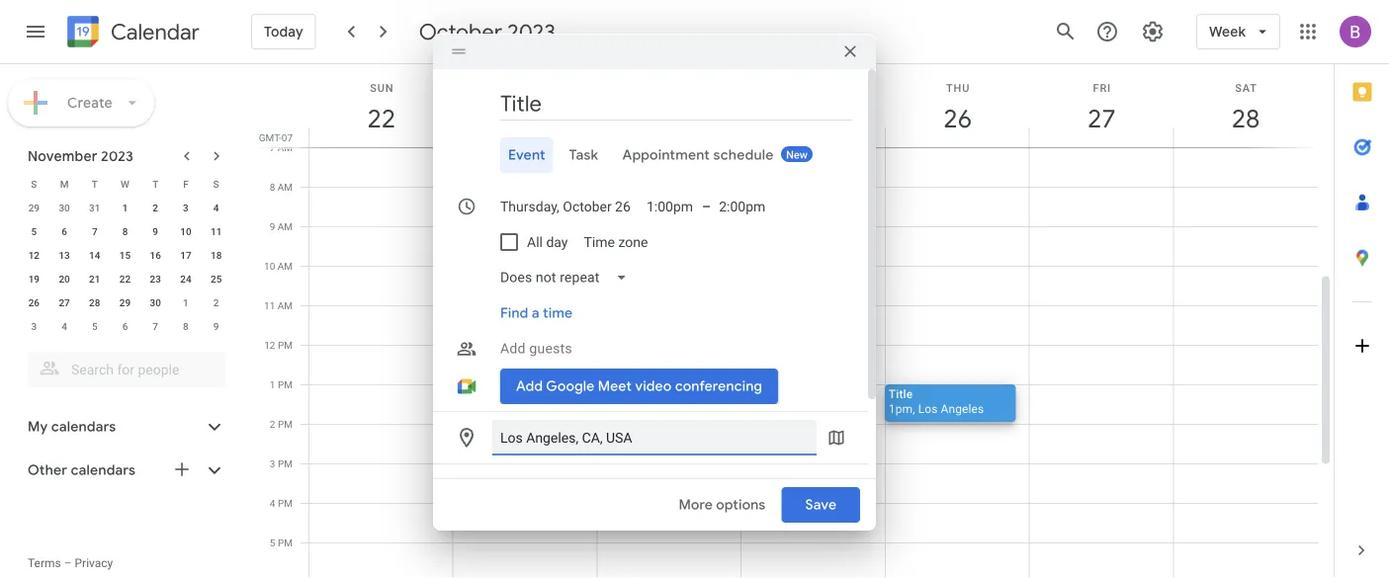 Task type: describe. For each thing, give the bounding box(es) containing it.
3 pm
[[270, 458, 293, 470]]

december 1 element
[[174, 291, 198, 315]]

privacy link
[[75, 557, 113, 571]]

sat 28
[[1231, 82, 1259, 135]]

row containing 26
[[19, 291, 231, 315]]

pm for 3 pm
[[278, 458, 293, 470]]

am for 9 am
[[278, 221, 293, 232]]

december 7 element
[[144, 315, 167, 338]]

other
[[28, 462, 67, 480]]

24
[[180, 273, 191, 285]]

row containing 19
[[19, 267, 231, 291]]

11 for 11
[[211, 225, 222, 237]]

19
[[28, 273, 40, 285]]

november
[[28, 147, 97, 165]]

2 for the december 2 element
[[213, 297, 219, 309]]

tab list containing event
[[449, 137, 853, 173]]

26 inside row group
[[28, 297, 40, 309]]

16 element
[[144, 243, 167, 267]]

0 horizontal spatial 1
[[122, 202, 128, 214]]

add guests button
[[493, 331, 853, 367]]

12 for 12 pm
[[264, 339, 275, 351]]

title 1pm , los angeles
[[889, 387, 984, 416]]

calendars for other calendars
[[71, 462, 136, 480]]

terms link
[[28, 557, 61, 571]]

30 element
[[144, 291, 167, 315]]

october 30 element
[[52, 196, 76, 220]]

1 pm
[[270, 379, 293, 391]]

1 t from the left
[[92, 178, 98, 190]]

los
[[918, 402, 938, 416]]

december 9 element
[[204, 315, 228, 338]]

11 element
[[204, 220, 228, 243]]

29 for '29' element
[[119, 297, 131, 309]]

settings menu image
[[1141, 20, 1165, 44]]

12 for 12
[[28, 249, 40, 261]]

time zone button
[[576, 225, 656, 260]]

4 for 4 pm
[[270, 497, 275, 509]]

pm for 12 pm
[[278, 339, 293, 351]]

21
[[89, 273, 100, 285]]

or
[[601, 481, 621, 497]]

18
[[211, 249, 222, 261]]

26 link
[[935, 96, 981, 141]]

9 am
[[270, 221, 293, 232]]

0 horizontal spatial 9
[[153, 225, 158, 237]]

pm for 2 pm
[[278, 418, 293, 430]]

time
[[584, 234, 615, 250]]

week button
[[1197, 8, 1281, 55]]

7 for the december 7 element on the left
[[153, 320, 158, 332]]

day
[[546, 234, 568, 250]]

create
[[67, 94, 113, 112]]

pm for 1 pm
[[278, 379, 293, 391]]

29 element
[[113, 291, 137, 315]]

14 element
[[83, 243, 107, 267]]

thu
[[947, 82, 970, 94]]

22 link
[[359, 96, 404, 141]]

calendar element
[[63, 12, 200, 55]]

2 t from the left
[[152, 178, 158, 190]]

1 horizontal spatial 3
[[183, 202, 189, 214]]

calendar
[[111, 18, 200, 46]]

event
[[508, 146, 546, 164]]

add for add guests
[[500, 341, 526, 357]]

Start date text field
[[500, 195, 631, 219]]

28 element
[[83, 291, 107, 315]]

1 horizontal spatial 4
[[213, 202, 219, 214]]

20 element
[[52, 267, 76, 291]]

0 horizontal spatial –
[[64, 557, 72, 571]]

time
[[543, 305, 573, 322]]

31
[[89, 202, 100, 214]]

5 pm
[[270, 537, 293, 549]]

december 4 element
[[52, 315, 76, 338]]

1pm
[[889, 402, 913, 416]]

other calendars
[[28, 462, 136, 480]]

angeles
[[941, 402, 984, 416]]

fri
[[1093, 82, 1112, 94]]

1 vertical spatial 7
[[92, 225, 98, 237]]

26 element
[[22, 291, 46, 315]]

f
[[183, 178, 189, 190]]

0 horizontal spatial 5
[[31, 225, 37, 237]]

gmt-
[[259, 132, 282, 143]]

Add title text field
[[500, 89, 853, 119]]

october 31 element
[[83, 196, 107, 220]]

0 vertical spatial 6
[[62, 225, 67, 237]]

2 for 2 pm
[[270, 418, 275, 430]]

,
[[913, 402, 915, 416]]

time zone
[[584, 234, 648, 250]]

9 for 9 am
[[270, 221, 275, 232]]

december 8 element
[[174, 315, 198, 338]]

to element
[[702, 199, 711, 215]]

1 for december 1 element
[[183, 297, 189, 309]]

am for 10 am
[[278, 260, 293, 272]]

2 column header from the left
[[597, 64, 742, 147]]

28 link
[[1224, 96, 1269, 141]]

new element
[[781, 146, 813, 162]]

23 element
[[144, 267, 167, 291]]

0 horizontal spatial 2
[[153, 202, 158, 214]]

sun
[[370, 82, 394, 94]]

10 for 10 am
[[264, 260, 275, 272]]

24 element
[[174, 267, 198, 291]]

fri 27
[[1087, 82, 1115, 135]]

all
[[527, 234, 543, 250]]

26 column header
[[885, 64, 1030, 147]]

add guests
[[500, 341, 573, 357]]

21 element
[[83, 267, 107, 291]]

terms – privacy
[[28, 557, 113, 571]]

appointment schedule
[[623, 146, 774, 164]]

5 for december 5 element
[[92, 320, 98, 332]]

row containing 5
[[19, 220, 231, 243]]

Search for people text field
[[40, 352, 214, 388]]

title
[[889, 387, 913, 401]]

find a time button
[[493, 296, 581, 331]]

terms
[[28, 557, 61, 571]]

7 for 7 am
[[270, 141, 275, 153]]

25
[[211, 273, 222, 285]]

4 pm
[[270, 497, 293, 509]]

all day
[[527, 234, 568, 250]]

november 2023 grid
[[19, 172, 231, 338]]

task button
[[561, 137, 607, 173]]

november 2023
[[28, 147, 134, 165]]

find a time
[[500, 305, 573, 322]]

m
[[60, 178, 69, 190]]

am for 7 am
[[278, 141, 293, 153]]

14
[[89, 249, 100, 261]]

Start time text field
[[647, 195, 694, 219]]

26 inside column header
[[943, 102, 971, 135]]

guests
[[529, 341, 573, 357]]

28 inside '28' "column header"
[[1231, 102, 1259, 135]]

row group containing 29
[[19, 196, 231, 338]]

schedule
[[714, 146, 774, 164]]

Location text field
[[500, 420, 809, 456]]



Task type: locate. For each thing, give the bounding box(es) containing it.
grid
[[253, 64, 1334, 579]]

End time text field
[[719, 195, 767, 219]]

0 horizontal spatial 29
[[28, 202, 40, 214]]

5 am from the top
[[278, 300, 293, 312]]

7 left 07
[[270, 141, 275, 153]]

2 vertical spatial 5
[[270, 537, 275, 549]]

1 vertical spatial 8
[[122, 225, 128, 237]]

0 horizontal spatial 11
[[211, 225, 222, 237]]

am down '8 am'
[[278, 221, 293, 232]]

0 horizontal spatial 30
[[59, 202, 70, 214]]

appointment
[[623, 146, 710, 164]]

6 up 13 element
[[62, 225, 67, 237]]

4 inside grid
[[270, 497, 275, 509]]

create button
[[8, 79, 154, 127]]

sun 22
[[366, 82, 394, 135]]

w
[[121, 178, 129, 190]]

4 for december 4 element
[[62, 320, 67, 332]]

0 vertical spatial 27
[[1087, 102, 1115, 135]]

new
[[786, 149, 808, 161]]

calendars inside dropdown button
[[51, 418, 116, 436]]

other calendars button
[[4, 455, 245, 487]]

12 pm
[[264, 339, 293, 351]]

my
[[28, 418, 48, 436]]

0 vertical spatial –
[[702, 199, 711, 215]]

2 horizontal spatial 1
[[270, 379, 275, 391]]

1 down w
[[122, 202, 128, 214]]

0 horizontal spatial 22
[[119, 273, 131, 285]]

1 vertical spatial 2023
[[101, 147, 134, 165]]

1 vertical spatial 22
[[119, 273, 131, 285]]

07
[[282, 132, 293, 143]]

2 am from the top
[[278, 181, 293, 193]]

29 left october 30 element
[[28, 202, 40, 214]]

pm
[[278, 339, 293, 351], [278, 379, 293, 391], [278, 418, 293, 430], [278, 458, 293, 470], [278, 497, 293, 509], [278, 537, 293, 549]]

9 down the december 2 element
[[213, 320, 219, 332]]

add for add
[[500, 481, 530, 497]]

30 down 23
[[150, 297, 161, 309]]

add other calendars image
[[172, 460, 192, 480]]

30 for 30 element
[[150, 297, 161, 309]]

1
[[122, 202, 128, 214], [183, 297, 189, 309], [270, 379, 275, 391]]

1 vertical spatial 11
[[264, 300, 275, 312]]

2023 right october
[[507, 18, 556, 45]]

2 vertical spatial 4
[[270, 497, 275, 509]]

1 horizontal spatial 5
[[92, 320, 98, 332]]

am up '8 am'
[[278, 141, 293, 153]]

11 am
[[264, 300, 293, 312]]

0 horizontal spatial 6
[[62, 225, 67, 237]]

22 inside 22 column header
[[366, 102, 394, 135]]

pm up 4 pm
[[278, 458, 293, 470]]

0 vertical spatial 2
[[153, 202, 158, 214]]

pm up 2 pm
[[278, 379, 293, 391]]

t up october 31 element
[[92, 178, 98, 190]]

task
[[569, 146, 599, 164]]

0 horizontal spatial s
[[31, 178, 37, 190]]

2023
[[507, 18, 556, 45], [101, 147, 134, 165]]

calendars for my calendars
[[51, 418, 116, 436]]

0 vertical spatial 3
[[183, 202, 189, 214]]

2 s from the left
[[213, 178, 219, 190]]

1 vertical spatial 1
[[183, 297, 189, 309]]

None field
[[493, 260, 643, 296]]

7 down 30 element
[[153, 320, 158, 332]]

week
[[1210, 23, 1246, 41]]

9 up 10 am
[[270, 221, 275, 232]]

0 horizontal spatial t
[[92, 178, 98, 190]]

28 down sat
[[1231, 102, 1259, 135]]

0 horizontal spatial 7
[[92, 225, 98, 237]]

8 up 15 element on the top
[[122, 225, 128, 237]]

2 horizontal spatial 4
[[270, 497, 275, 509]]

row containing 12
[[19, 243, 231, 267]]

1 horizontal spatial tab list
[[1335, 64, 1390, 523]]

1 horizontal spatial 28
[[1231, 102, 1259, 135]]

1 vertical spatial 28
[[89, 297, 100, 309]]

9 for december 9 element
[[213, 320, 219, 332]]

1 vertical spatial 27
[[59, 297, 70, 309]]

2 pm
[[270, 418, 293, 430]]

5 for 5 pm
[[270, 537, 275, 549]]

10 am
[[264, 260, 293, 272]]

pm down 1 pm
[[278, 418, 293, 430]]

1 am from the top
[[278, 141, 293, 153]]

gmt-07
[[259, 132, 293, 143]]

4 pm from the top
[[278, 458, 293, 470]]

december 3 element
[[22, 315, 46, 338]]

1 horizontal spatial 7
[[153, 320, 158, 332]]

27 down 20
[[59, 297, 70, 309]]

calendars down my calendars dropdown button
[[71, 462, 136, 480]]

2 pm from the top
[[278, 379, 293, 391]]

12 element
[[22, 243, 46, 267]]

1 horizontal spatial –
[[702, 199, 711, 215]]

1 vertical spatial 6
[[122, 320, 128, 332]]

0 horizontal spatial 2023
[[101, 147, 134, 165]]

12 up 19
[[28, 249, 40, 261]]

9 inside grid
[[270, 221, 275, 232]]

4 up 11 element
[[213, 202, 219, 214]]

7 am
[[270, 141, 293, 153]]

my calendars
[[28, 418, 116, 436]]

13
[[59, 249, 70, 261]]

8 up the 9 am
[[270, 181, 275, 193]]

3 up 4 pm
[[270, 458, 275, 470]]

1 vertical spatial 29
[[119, 297, 131, 309]]

today
[[264, 23, 303, 41]]

26
[[943, 102, 971, 135], [28, 297, 40, 309]]

1 horizontal spatial s
[[213, 178, 219, 190]]

2 vertical spatial 3
[[270, 458, 275, 470]]

15
[[119, 249, 131, 261]]

0 horizontal spatial 28
[[89, 297, 100, 309]]

1 vertical spatial 2
[[213, 297, 219, 309]]

22
[[366, 102, 394, 135], [119, 273, 131, 285]]

17 element
[[174, 243, 198, 267]]

20
[[59, 273, 70, 285]]

1 add from the top
[[500, 341, 526, 357]]

pm up 1 pm
[[278, 339, 293, 351]]

0 vertical spatial 8
[[270, 181, 275, 193]]

30 for october 30 element
[[59, 202, 70, 214]]

1 horizontal spatial 2
[[213, 297, 219, 309]]

3 column header from the left
[[741, 64, 886, 147]]

3 up 10 element
[[183, 202, 189, 214]]

3 inside grid
[[270, 458, 275, 470]]

tab list
[[1335, 64, 1390, 523], [449, 137, 853, 173]]

calendars
[[51, 418, 116, 436], [71, 462, 136, 480]]

0 vertical spatial 12
[[28, 249, 40, 261]]

event button
[[500, 137, 554, 173]]

0 vertical spatial 29
[[28, 202, 40, 214]]

2 vertical spatial 8
[[183, 320, 189, 332]]

8 for december 8 element
[[183, 320, 189, 332]]

1 horizontal spatial t
[[152, 178, 158, 190]]

0 vertical spatial 7
[[270, 141, 275, 153]]

22 down sun
[[366, 102, 394, 135]]

22 down 15
[[119, 273, 131, 285]]

october 2023
[[419, 18, 556, 45]]

1 vertical spatial 4
[[62, 320, 67, 332]]

12 down 11 am
[[264, 339, 275, 351]]

12 inside 'element'
[[28, 249, 40, 261]]

11 inside grid
[[264, 300, 275, 312]]

2 horizontal spatial 9
[[270, 221, 275, 232]]

5 pm from the top
[[278, 497, 293, 509]]

2 horizontal spatial 3
[[270, 458, 275, 470]]

1 horizontal spatial 22
[[366, 102, 394, 135]]

25 element
[[204, 267, 228, 291]]

– right start time text box
[[702, 199, 711, 215]]

add down "find"
[[500, 341, 526, 357]]

10 up 11 am
[[264, 260, 275, 272]]

am for 8 am
[[278, 181, 293, 193]]

16
[[150, 249, 161, 261]]

1 horizontal spatial 10
[[264, 260, 275, 272]]

s up october 29 element
[[31, 178, 37, 190]]

0 vertical spatial 22
[[366, 102, 394, 135]]

calendars inside dropdown button
[[71, 462, 136, 480]]

1 s from the left
[[31, 178, 37, 190]]

2 horizontal spatial 7
[[270, 141, 275, 153]]

1 horizontal spatial 27
[[1087, 102, 1115, 135]]

0 horizontal spatial 27
[[59, 297, 70, 309]]

0 horizontal spatial 10
[[180, 225, 191, 237]]

1 horizontal spatial 30
[[150, 297, 161, 309]]

0 vertical spatial 5
[[31, 225, 37, 237]]

27 inside row group
[[59, 297, 70, 309]]

27 element
[[52, 291, 76, 315]]

1 row from the top
[[19, 172, 231, 196]]

2 vertical spatial 2
[[270, 418, 275, 430]]

1 horizontal spatial 26
[[943, 102, 971, 135]]

thu 26
[[943, 82, 971, 135]]

7
[[270, 141, 275, 153], [92, 225, 98, 237], [153, 320, 158, 332]]

17
[[180, 249, 191, 261]]

3 for the december 3 element
[[31, 320, 37, 332]]

1 horizontal spatial 2023
[[507, 18, 556, 45]]

4 row from the top
[[19, 243, 231, 267]]

1 vertical spatial add
[[500, 481, 530, 497]]

add left or
[[500, 481, 530, 497]]

2 down 1 pm
[[270, 418, 275, 430]]

0 horizontal spatial 3
[[31, 320, 37, 332]]

2023 for november 2023
[[101, 147, 134, 165]]

row group
[[19, 196, 231, 338]]

1 up december 8 element
[[183, 297, 189, 309]]

5 row from the top
[[19, 267, 231, 291]]

2 up 16 element
[[153, 202, 158, 214]]

october 29 element
[[22, 196, 46, 220]]

row containing 3
[[19, 315, 231, 338]]

0 vertical spatial 28
[[1231, 102, 1259, 135]]

my calendars button
[[4, 411, 245, 443]]

1 vertical spatial 12
[[264, 339, 275, 351]]

sat
[[1236, 82, 1258, 94]]

7 up 14 element
[[92, 225, 98, 237]]

3 down the 26 element
[[31, 320, 37, 332]]

pm up 5 pm
[[278, 497, 293, 509]]

0 horizontal spatial tab list
[[449, 137, 853, 173]]

– right terms
[[64, 557, 72, 571]]

3 pm from the top
[[278, 418, 293, 430]]

row containing s
[[19, 172, 231, 196]]

30 down the m
[[59, 202, 70, 214]]

am down the 9 am
[[278, 260, 293, 272]]

3
[[183, 202, 189, 214], [31, 320, 37, 332], [270, 458, 275, 470]]

column header
[[453, 64, 598, 147], [597, 64, 742, 147], [741, 64, 886, 147]]

2 vertical spatial 1
[[270, 379, 275, 391]]

10 element
[[174, 220, 198, 243]]

0 vertical spatial calendars
[[51, 418, 116, 436]]

6 down '29' element
[[122, 320, 128, 332]]

8 am
[[270, 181, 293, 193]]

0 vertical spatial 1
[[122, 202, 128, 214]]

28
[[1231, 102, 1259, 135], [89, 297, 100, 309]]

calendar heading
[[107, 18, 200, 46]]

28 down 21 on the top of the page
[[89, 297, 100, 309]]

find
[[500, 305, 529, 322]]

1 vertical spatial 26
[[28, 297, 40, 309]]

2 vertical spatial 7
[[153, 320, 158, 332]]

0 horizontal spatial 26
[[28, 297, 40, 309]]

10
[[180, 225, 191, 237], [264, 260, 275, 272]]

s
[[31, 178, 37, 190], [213, 178, 219, 190]]

1 horizontal spatial 8
[[183, 320, 189, 332]]

am up 12 pm on the left bottom of page
[[278, 300, 293, 312]]

pm for 4 pm
[[278, 497, 293, 509]]

1 pm from the top
[[278, 339, 293, 351]]

pm down 4 pm
[[278, 537, 293, 549]]

22 column header
[[309, 64, 454, 147]]

4
[[213, 202, 219, 214], [62, 320, 67, 332], [270, 497, 275, 509]]

4 am from the top
[[278, 260, 293, 272]]

27 inside column header
[[1087, 102, 1115, 135]]

1 vertical spatial 5
[[92, 320, 98, 332]]

30 inside 30 element
[[150, 297, 161, 309]]

1 vertical spatial 3
[[31, 320, 37, 332]]

27 down fri
[[1087, 102, 1115, 135]]

6
[[62, 225, 67, 237], [122, 320, 128, 332]]

4 down 27 element
[[62, 320, 67, 332]]

26 down 19
[[28, 297, 40, 309]]

3 am from the top
[[278, 221, 293, 232]]

28 inside 28 element
[[89, 297, 100, 309]]

1 vertical spatial 10
[[264, 260, 275, 272]]

2023 up w
[[101, 147, 134, 165]]

5
[[31, 225, 37, 237], [92, 320, 98, 332], [270, 537, 275, 549]]

0 vertical spatial 30
[[59, 202, 70, 214]]

11 for 11 am
[[264, 300, 275, 312]]

0 vertical spatial 4
[[213, 202, 219, 214]]

1 vertical spatial calendars
[[71, 462, 136, 480]]

6 pm from the top
[[278, 537, 293, 549]]

main drawer image
[[24, 20, 47, 44]]

2 horizontal spatial 5
[[270, 537, 275, 549]]

11 down 10 am
[[264, 300, 275, 312]]

december 5 element
[[83, 315, 107, 338]]

27
[[1087, 102, 1115, 135], [59, 297, 70, 309]]

row
[[19, 172, 231, 196], [19, 196, 231, 220], [19, 220, 231, 243], [19, 243, 231, 267], [19, 267, 231, 291], [19, 291, 231, 315], [19, 315, 231, 338]]

15 element
[[113, 243, 137, 267]]

7 row from the top
[[19, 315, 231, 338]]

0 horizontal spatial 8
[[122, 225, 128, 237]]

3 for 3 pm
[[270, 458, 275, 470]]

10 up 17
[[180, 225, 191, 237]]

grid containing 22
[[253, 64, 1334, 579]]

10 inside 10 element
[[180, 225, 191, 237]]

zone
[[618, 234, 648, 250]]

0 horizontal spatial 12
[[28, 249, 40, 261]]

22 inside 22 element
[[119, 273, 131, 285]]

2 up december 9 element
[[213, 297, 219, 309]]

0 vertical spatial add
[[500, 341, 526, 357]]

t
[[92, 178, 98, 190], [152, 178, 158, 190]]

9
[[270, 221, 275, 232], [153, 225, 158, 237], [213, 320, 219, 332]]

december 6 element
[[113, 315, 137, 338]]

october
[[419, 18, 502, 45]]

1 horizontal spatial 12
[[264, 339, 275, 351]]

today button
[[251, 8, 316, 55]]

9 up 16 element
[[153, 225, 158, 237]]

11
[[211, 225, 222, 237], [264, 300, 275, 312]]

11 up 18
[[211, 225, 222, 237]]

1 horizontal spatial 9
[[213, 320, 219, 332]]

2 row from the top
[[19, 196, 231, 220]]

29 for october 29 element
[[28, 202, 40, 214]]

2 horizontal spatial 8
[[270, 181, 275, 193]]

27 link
[[1079, 96, 1125, 141]]

26 down 'thu'
[[943, 102, 971, 135]]

1 vertical spatial 30
[[150, 297, 161, 309]]

None search field
[[0, 344, 245, 388]]

10 for 10
[[180, 225, 191, 237]]

18 element
[[204, 243, 228, 267]]

2 add from the top
[[500, 481, 530, 497]]

december 2 element
[[204, 291, 228, 315]]

add inside dropdown button
[[500, 341, 526, 357]]

1 for 1 pm
[[270, 379, 275, 391]]

3 row from the top
[[19, 220, 231, 243]]

2023 for october 2023
[[507, 18, 556, 45]]

0 vertical spatial 2023
[[507, 18, 556, 45]]

22 element
[[113, 267, 137, 291]]

0 vertical spatial 26
[[943, 102, 971, 135]]

8 down december 1 element
[[183, 320, 189, 332]]

8 for 8 am
[[270, 181, 275, 193]]

29 down 22 element
[[119, 297, 131, 309]]

calendars up other calendars
[[51, 418, 116, 436]]

13 element
[[52, 243, 76, 267]]

1 down 12 pm on the left bottom of page
[[270, 379, 275, 391]]

6 row from the top
[[19, 291, 231, 315]]

5 down october 29 element
[[31, 225, 37, 237]]

12
[[28, 249, 40, 261], [264, 339, 275, 351]]

6 inside december 6 element
[[122, 320, 128, 332]]

2 horizontal spatial 2
[[270, 418, 275, 430]]

1 horizontal spatial 29
[[119, 297, 131, 309]]

s right f
[[213, 178, 219, 190]]

5 down 4 pm
[[270, 537, 275, 549]]

am up the 9 am
[[278, 181, 293, 193]]

30 inside october 30 element
[[59, 202, 70, 214]]

1 column header from the left
[[453, 64, 598, 147]]

0 vertical spatial 10
[[180, 225, 191, 237]]

am for 11 am
[[278, 300, 293, 312]]

pm for 5 pm
[[278, 537, 293, 549]]

2
[[153, 202, 158, 214], [213, 297, 219, 309], [270, 418, 275, 430]]

28 column header
[[1173, 64, 1318, 147]]

27 column header
[[1029, 64, 1174, 147]]

11 inside row
[[211, 225, 222, 237]]

am
[[278, 141, 293, 153], [278, 181, 293, 193], [278, 221, 293, 232], [278, 260, 293, 272], [278, 300, 293, 312]]

5 down 28 element
[[92, 320, 98, 332]]

a
[[532, 305, 540, 322]]

19 element
[[22, 267, 46, 291]]

–
[[702, 199, 711, 215], [64, 557, 72, 571]]

8
[[270, 181, 275, 193], [122, 225, 128, 237], [183, 320, 189, 332]]

0 vertical spatial 11
[[211, 225, 222, 237]]

0 horizontal spatial 4
[[62, 320, 67, 332]]

t left f
[[152, 178, 158, 190]]

row containing 29
[[19, 196, 231, 220]]

8 inside grid
[[270, 181, 275, 193]]

privacy
[[75, 557, 113, 571]]

4 up 5 pm
[[270, 497, 275, 509]]

1 horizontal spatial 11
[[264, 300, 275, 312]]

23
[[150, 273, 161, 285]]



Task type: vqa. For each thing, say whether or not it's contained in the screenshot.
availability in the button
no



